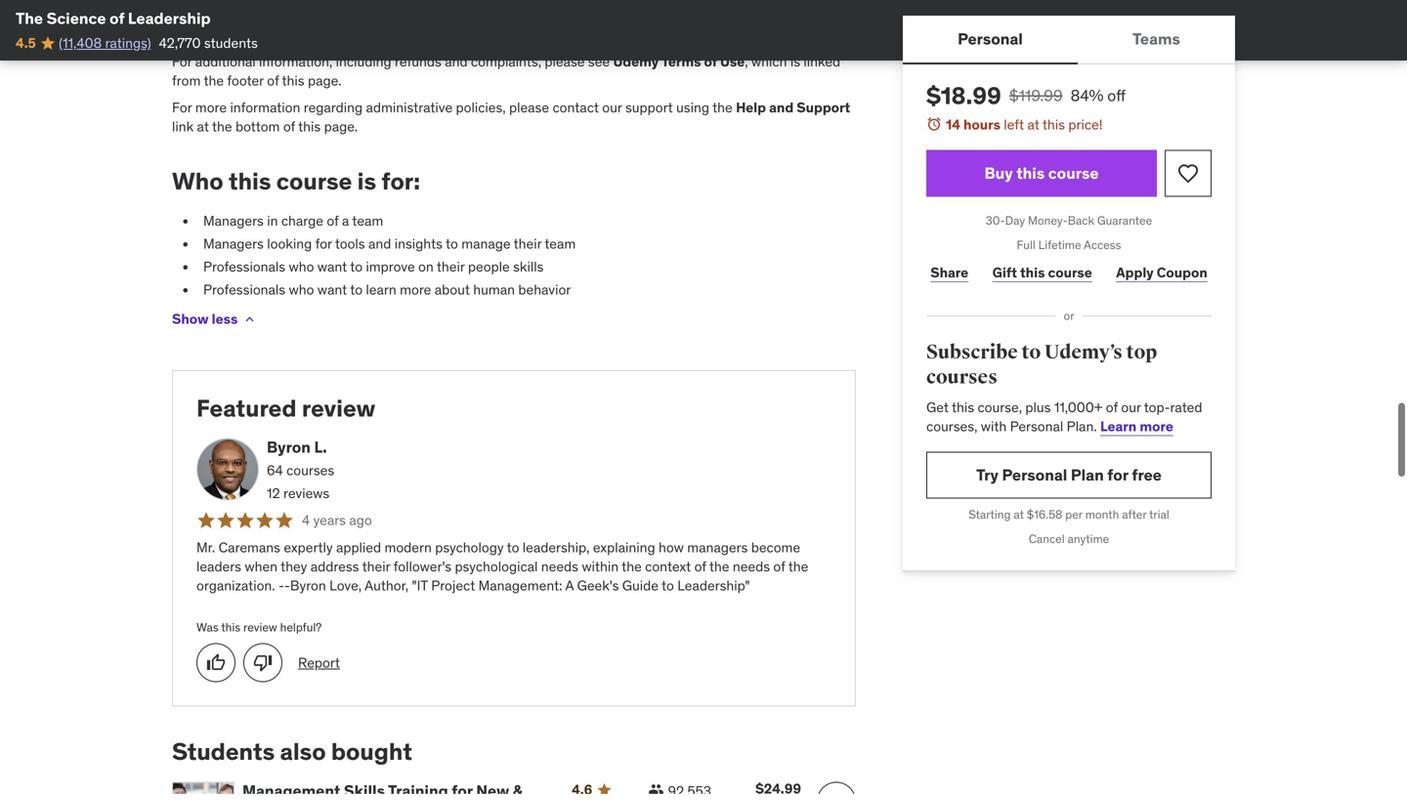 Task type: vqa. For each thing, say whether or not it's contained in the screenshot.
'same' corresponding to Mark review by Lucas G. as unhelpful image
no



Task type: describe. For each thing, give the bounding box(es) containing it.
the inside the , which is linked from the footer of this page.
[[204, 72, 224, 89]]

top-
[[1145, 399, 1171, 416]]

our left social
[[468, 3, 488, 20]]

human
[[473, 281, 515, 299]]

of inside for more information regarding administrative policies, please contact our support using the help and support link at the bottom of this page.
[[283, 118, 295, 135]]

report button
[[298, 654, 340, 673]]

and inside for more information regarding administrative policies, please contact our support using the help and support link at the bottom of this page.
[[770, 99, 794, 116]]

try personal plan for free
[[977, 465, 1162, 485]]

of down become
[[774, 558, 786, 576]]

$18.99 $119.99 84% off
[[927, 81, 1126, 110]]

price!
[[1069, 116, 1103, 133]]

organization.
[[197, 577, 275, 595]]

course,
[[978, 399, 1023, 416]]

starting
[[969, 507, 1011, 523]]

psychology
[[435, 539, 504, 557]]

information,
[[259, 53, 333, 70]]

social
[[492, 3, 527, 20]]

within
[[582, 558, 619, 576]]

2 professionals from the top
[[203, 281, 286, 299]]

leadership,
[[523, 539, 590, 557]]

$119.99
[[1010, 86, 1063, 106]]

the down managers
[[710, 558, 730, 576]]

2 who from the top
[[289, 281, 314, 299]]

help
[[736, 99, 767, 116]]

0 horizontal spatial is
[[358, 167, 377, 196]]

the left bottom
[[212, 118, 232, 135]]

behaviour
[[678, 3, 739, 20]]

studies
[[373, 3, 418, 20]]

mark as helpful image
[[206, 654, 226, 673]]

author,
[[365, 577, 409, 595]]

wishlist image
[[1177, 162, 1201, 185]]

get this course, plus 11,000+ of our top-rated courses, with personal plan.
[[927, 399, 1203, 435]]

the down the explaining
[[622, 558, 642, 576]]

, which is linked from the footer of this page.
[[172, 53, 841, 89]]

reviews
[[284, 485, 330, 502]]

footer
[[227, 72, 264, 89]]

day
[[1006, 213, 1026, 228]]

identify
[[203, 3, 249, 20]]

different
[[521, 26, 573, 43]]

students
[[204, 34, 258, 52]]

(11,408
[[59, 34, 102, 52]]

1 who from the top
[[289, 258, 314, 276]]

udemy's
[[1045, 341, 1123, 365]]

less
[[212, 310, 238, 328]]

of inside managers in charge of a team managers looking for tools and insights to manage their team professionals who want to improve on their people skills professionals who want to learn more about human behavior
[[327, 212, 339, 230]]

including
[[336, 53, 392, 70]]

teams button
[[1078, 16, 1236, 63]]

how inside identify the most influential studies on how our social environment affects our behaviour understand the consequences of communicating in different mental modes
[[440, 3, 465, 20]]

byron inside mr. caremans expertly applied modern psychology to leadership, explaining how managers become leaders when they address their follower's psychological needs within the context of the needs of the organization.   --byron love, author, "it project management: a geek's guide to leadership"
[[290, 577, 326, 595]]

in inside managers in charge of a team managers looking for tools and insights to manage their team professionals who want to improve on their people skills professionals who want to learn more about human behavior
[[267, 212, 278, 230]]

course for gift this course
[[1049, 264, 1093, 281]]

show less
[[172, 310, 238, 328]]

show less button
[[172, 300, 257, 339]]

this inside button
[[1017, 163, 1045, 183]]

to left learn
[[350, 281, 363, 299]]

of up leadership"
[[695, 558, 707, 576]]

using
[[677, 99, 710, 116]]

understand
[[203, 26, 275, 43]]

they
[[281, 558, 307, 576]]

people
[[468, 258, 510, 276]]

4 years ago
[[302, 512, 372, 530]]

byron inside "byron l. 64 courses 12 reviews"
[[267, 438, 311, 458]]

learn more
[[1101, 418, 1174, 435]]

teams
[[1133, 29, 1181, 49]]

support
[[797, 99, 851, 116]]

use
[[721, 53, 745, 70]]

14
[[946, 116, 961, 133]]

this right the who
[[229, 167, 271, 196]]

terms
[[662, 53, 701, 70]]

about
[[435, 281, 470, 299]]

this right gift
[[1021, 264, 1046, 281]]

the left most
[[252, 3, 273, 20]]

per
[[1066, 507, 1083, 523]]

2 horizontal spatial at
[[1028, 116, 1040, 133]]

for for for more information regarding administrative policies, please contact our support using the
[[172, 99, 192, 116]]

identify the most influential studies on how our social environment affects our behaviour understand the consequences of communicating in different mental modes
[[203, 3, 739, 43]]

personal inside try personal plan for free link
[[1003, 465, 1068, 485]]

hours
[[964, 116, 1001, 133]]

leaders
[[197, 558, 241, 576]]

apply
[[1117, 264, 1154, 281]]

course for buy this course
[[1049, 163, 1099, 183]]

the down most
[[278, 26, 298, 43]]

courses inside subscribe to udemy's top courses
[[927, 366, 998, 390]]

plan.
[[1067, 418, 1098, 435]]

off
[[1108, 86, 1126, 106]]

was
[[197, 620, 219, 635]]

contact
[[553, 99, 599, 116]]

4
[[302, 512, 310, 530]]

address
[[311, 558, 359, 576]]

support
[[626, 99, 673, 116]]

42,770 students
[[159, 34, 258, 52]]

charge
[[281, 212, 324, 230]]

students
[[172, 738, 275, 767]]

manage
[[462, 235, 511, 253]]

tab list containing personal
[[903, 16, 1236, 65]]

additional
[[195, 53, 256, 70]]

to up psychological
[[507, 539, 520, 557]]

the science of leadership
[[16, 8, 211, 28]]

anytime
[[1068, 532, 1110, 547]]

of left use
[[704, 53, 718, 70]]

modes
[[622, 26, 663, 43]]

a
[[566, 577, 574, 595]]

managers in charge of a team managers looking for tools and insights to manage their team professionals who want to improve on their people skills professionals who want to learn more about human behavior
[[203, 212, 576, 299]]

helpful?
[[280, 620, 322, 635]]

was this review helpful?
[[197, 620, 322, 635]]

1 want from the top
[[318, 258, 347, 276]]

expertly
[[284, 539, 333, 557]]

their inside mr. caremans expertly applied modern psychology to leadership, explaining how managers become leaders when they address their follower's psychological needs within the context of the needs of the organization.   --byron love, author, "it project management: a geek's guide to leadership"
[[362, 558, 390, 576]]

2 - from the left
[[284, 577, 290, 595]]

buy
[[985, 163, 1014, 183]]

30-day money-back guarantee full lifetime access
[[986, 213, 1153, 253]]

featured
[[197, 394, 297, 423]]

2 managers from the top
[[203, 235, 264, 253]]

learn
[[1101, 418, 1137, 435]]

alarm image
[[927, 116, 943, 132]]

more for learn
[[1140, 418, 1174, 435]]

to right insights
[[446, 235, 458, 253]]

page. inside the , which is linked from the footer of this page.
[[308, 72, 342, 89]]

1 horizontal spatial review
[[302, 394, 376, 423]]

for more information regarding administrative policies, please contact our support using the help and support link at the bottom of this page.
[[172, 99, 851, 135]]

plus
[[1026, 399, 1051, 416]]



Task type: locate. For each thing, give the bounding box(es) containing it.
communicating
[[409, 26, 503, 43]]

managers left the looking
[[203, 235, 264, 253]]

course inside buy this course button
[[1049, 163, 1099, 183]]

2 for from the top
[[172, 99, 192, 116]]

project
[[431, 577, 475, 595]]

0 vertical spatial on
[[421, 3, 436, 20]]

information
[[230, 99, 301, 116]]

back
[[1068, 213, 1095, 228]]

1 horizontal spatial and
[[445, 53, 468, 70]]

please
[[545, 53, 585, 70], [509, 99, 550, 116]]

1 vertical spatial team
[[545, 235, 576, 253]]

of inside get this course, plus 11,000+ of our top-rated courses, with personal plan.
[[1107, 399, 1118, 416]]

apply coupon
[[1117, 264, 1208, 281]]

tab list
[[903, 16, 1236, 65]]

affects
[[610, 3, 652, 20]]

of left "a"
[[327, 212, 339, 230]]

0 horizontal spatial their
[[362, 558, 390, 576]]

1 horizontal spatial at
[[1014, 507, 1025, 523]]

our up modes
[[655, 3, 675, 20]]

1 vertical spatial who
[[289, 281, 314, 299]]

team right "a"
[[352, 212, 384, 230]]

1 horizontal spatial is
[[791, 53, 801, 70]]

64
[[267, 462, 283, 479]]

a
[[342, 212, 349, 230]]

plan
[[1071, 465, 1105, 485]]

on inside identify the most influential studies on how our social environment affects our behaviour understand the consequences of communicating in different mental modes
[[421, 3, 436, 20]]

please down the different
[[545, 53, 585, 70]]

0 vertical spatial their
[[514, 235, 542, 253]]

in inside identify the most influential studies on how our social environment affects our behaviour understand the consequences of communicating in different mental modes
[[507, 26, 518, 43]]

is left for:
[[358, 167, 377, 196]]

mental
[[576, 26, 618, 43]]

their up author,
[[362, 558, 390, 576]]

courses,
[[927, 418, 978, 435]]

our
[[468, 3, 488, 20], [655, 3, 675, 20], [603, 99, 622, 116], [1122, 399, 1142, 416]]

is right which
[[791, 53, 801, 70]]

1 horizontal spatial more
[[400, 281, 432, 299]]

2 needs from the left
[[733, 558, 770, 576]]

become
[[752, 539, 801, 557]]

0 horizontal spatial for
[[315, 235, 332, 253]]

guarantee
[[1098, 213, 1153, 228]]

most
[[276, 3, 307, 20]]

0 vertical spatial in
[[507, 26, 518, 43]]

2 want from the top
[[318, 281, 347, 299]]

personal
[[958, 29, 1023, 49], [1011, 418, 1064, 435], [1003, 465, 1068, 485]]

1 vertical spatial for
[[172, 99, 192, 116]]

1 vertical spatial please
[[509, 99, 550, 116]]

featured review
[[197, 394, 376, 423]]

1 vertical spatial their
[[437, 258, 465, 276]]

on inside managers in charge of a team managers looking for tools and insights to manage their team professionals who want to improve on their people skills professionals who want to learn more about human behavior
[[419, 258, 434, 276]]

0 vertical spatial courses
[[927, 366, 998, 390]]

on down insights
[[419, 258, 434, 276]]

1 vertical spatial how
[[659, 539, 684, 557]]

review up mark as unhelpful icon at left bottom
[[243, 620, 277, 635]]

-
[[279, 577, 284, 595], [284, 577, 290, 595]]

the left the help
[[713, 99, 733, 116]]

0 vertical spatial review
[[302, 394, 376, 423]]

2 horizontal spatial their
[[514, 235, 542, 253]]

their up skills
[[514, 235, 542, 253]]

want left learn
[[318, 281, 347, 299]]

course inside gift this course link
[[1049, 264, 1093, 281]]

0 horizontal spatial courses
[[287, 462, 335, 479]]

0 vertical spatial how
[[440, 3, 465, 20]]

page. inside for more information regarding administrative policies, please contact our support using the help and support link at the bottom of this page.
[[324, 118, 358, 135]]

2 vertical spatial and
[[369, 235, 391, 253]]

this up courses,
[[952, 399, 975, 416]]

is inside the , which is linked from the footer of this page.
[[791, 53, 801, 70]]

tools
[[335, 235, 365, 253]]

courses down subscribe
[[927, 366, 998, 390]]

this down regarding
[[298, 118, 321, 135]]

professionals
[[203, 258, 286, 276], [203, 281, 286, 299]]

xsmall image
[[242, 312, 257, 327]]

for left tools
[[315, 235, 332, 253]]

policies,
[[456, 99, 506, 116]]

of down studies
[[393, 26, 405, 43]]

1 vertical spatial byron
[[290, 577, 326, 595]]

science
[[47, 8, 106, 28]]

professionals up xsmall image
[[203, 281, 286, 299]]

0 vertical spatial team
[[352, 212, 384, 230]]

in up the looking
[[267, 212, 278, 230]]

managers
[[203, 212, 264, 230], [203, 235, 264, 253]]

1 vertical spatial more
[[400, 281, 432, 299]]

0 vertical spatial page.
[[308, 72, 342, 89]]

subscribe
[[927, 341, 1018, 365]]

month
[[1086, 507, 1120, 523]]

0 horizontal spatial team
[[352, 212, 384, 230]]

for inside try personal plan for free link
[[1108, 465, 1129, 485]]

0 vertical spatial please
[[545, 53, 585, 70]]

0 vertical spatial for
[[172, 53, 192, 70]]

1 vertical spatial want
[[318, 281, 347, 299]]

at right 'left'
[[1028, 116, 1040, 133]]

0 horizontal spatial needs
[[541, 558, 579, 576]]

lifetime
[[1039, 237, 1082, 253]]

1 horizontal spatial needs
[[733, 558, 770, 576]]

for inside for more information regarding administrative policies, please contact our support using the help and support link at the bottom of this page.
[[172, 99, 192, 116]]

more inside for more information regarding administrative policies, please contact our support using the help and support link at the bottom of this page.
[[195, 99, 227, 116]]

1 horizontal spatial their
[[437, 258, 465, 276]]

1 - from the left
[[279, 577, 284, 595]]

love,
[[330, 577, 362, 595]]

bought
[[331, 738, 412, 767]]

0 horizontal spatial more
[[195, 99, 227, 116]]

1 horizontal spatial for
[[1108, 465, 1129, 485]]

course up charge at the left top
[[276, 167, 352, 196]]

byron l. 64 courses 12 reviews
[[267, 438, 335, 502]]

of
[[110, 8, 125, 28], [393, 26, 405, 43], [704, 53, 718, 70], [267, 72, 279, 89], [283, 118, 295, 135], [327, 212, 339, 230], [1107, 399, 1118, 416], [695, 558, 707, 576], [774, 558, 786, 576]]

of up the ratings)
[[110, 8, 125, 28]]

42,770
[[159, 34, 201, 52]]

for up link
[[172, 99, 192, 116]]

please inside for more information regarding administrative policies, please contact our support using the help and support link at the bottom of this page.
[[509, 99, 550, 116]]

"it
[[412, 577, 428, 595]]

please down the , which is linked from the footer of this page.
[[509, 99, 550, 116]]

review up l.
[[302, 394, 376, 423]]

more for for
[[195, 99, 227, 116]]

more down from
[[195, 99, 227, 116]]

behavior
[[519, 281, 571, 299]]

this inside the , which is linked from the footer of this page.
[[282, 72, 305, 89]]

top
[[1127, 341, 1158, 365]]

trial
[[1150, 507, 1170, 523]]

course down lifetime
[[1049, 264, 1093, 281]]

refunds
[[395, 53, 442, 70]]

0 horizontal spatial in
[[267, 212, 278, 230]]

how up context
[[659, 539, 684, 557]]

page. up regarding
[[308, 72, 342, 89]]

of right the footer
[[267, 72, 279, 89]]

insights
[[395, 235, 443, 253]]

review
[[302, 394, 376, 423], [243, 620, 277, 635]]

this left price!
[[1043, 116, 1066, 133]]

the
[[16, 8, 43, 28]]

more down top-
[[1140, 418, 1174, 435]]

0 vertical spatial byron
[[267, 438, 311, 458]]

and inside managers in charge of a team managers looking for tools and insights to manage their team professionals who want to improve on their people skills professionals who want to learn more about human behavior
[[369, 235, 391, 253]]

0 vertical spatial more
[[195, 99, 227, 116]]

0 horizontal spatial at
[[197, 118, 209, 135]]

managers down the who
[[203, 212, 264, 230]]

2 vertical spatial more
[[1140, 418, 1174, 435]]

our up learn more link
[[1122, 399, 1142, 416]]

this inside get this course, plus 11,000+ of our top-rated courses, with personal plan.
[[952, 399, 975, 416]]

team
[[352, 212, 384, 230], [545, 235, 576, 253]]

xsmall image
[[649, 783, 664, 795]]

share button
[[927, 253, 973, 293]]

this
[[282, 72, 305, 89], [1043, 116, 1066, 133], [298, 118, 321, 135], [1017, 163, 1045, 183], [229, 167, 271, 196], [1021, 264, 1046, 281], [952, 399, 975, 416], [221, 620, 241, 635]]

this down the information,
[[282, 72, 305, 89]]

personal inside get this course, plus 11,000+ of our top-rated courses, with personal plan.
[[1011, 418, 1064, 435]]

team up behavior
[[545, 235, 576, 253]]

and down communicating
[[445, 53, 468, 70]]

geek's
[[577, 577, 619, 595]]

starting at $16.58 per month after trial cancel anytime
[[969, 507, 1170, 547]]

1 horizontal spatial courses
[[927, 366, 998, 390]]

1 vertical spatial managers
[[203, 235, 264, 253]]

guide
[[623, 577, 659, 595]]

to down context
[[662, 577, 674, 595]]

of down information
[[283, 118, 295, 135]]

byron love, mba, pgmp, pmp, cissp image
[[197, 439, 259, 501]]

1 horizontal spatial in
[[507, 26, 518, 43]]

this inside for more information regarding administrative policies, please contact our support using the help and support link at the bottom of this page.
[[298, 118, 321, 135]]

at inside starting at $16.58 per month after trial cancel anytime
[[1014, 507, 1025, 523]]

on right studies
[[421, 3, 436, 20]]

4.5
[[16, 34, 36, 52]]

which
[[752, 53, 787, 70]]

1 horizontal spatial team
[[545, 235, 576, 253]]

courses inside "byron l. 64 courses 12 reviews"
[[287, 462, 335, 479]]

how up communicating
[[440, 3, 465, 20]]

byron up 64
[[267, 438, 311, 458]]

personal up $18.99
[[958, 29, 1023, 49]]

coupon
[[1157, 264, 1208, 281]]

who
[[289, 258, 314, 276], [289, 281, 314, 299]]

1 vertical spatial is
[[358, 167, 377, 196]]

learn
[[366, 281, 397, 299]]

page. down regarding
[[324, 118, 358, 135]]

also
[[280, 738, 326, 767]]

0 horizontal spatial and
[[369, 235, 391, 253]]

and right the help
[[770, 99, 794, 116]]

bottom
[[236, 118, 280, 135]]

needs down become
[[733, 558, 770, 576]]

the down become
[[789, 558, 809, 576]]

personal inside personal button
[[958, 29, 1023, 49]]

for:
[[382, 167, 420, 196]]

in down social
[[507, 26, 518, 43]]

for down 42,770
[[172, 53, 192, 70]]

1 vertical spatial review
[[243, 620, 277, 635]]

at right link
[[197, 118, 209, 135]]

want down tools
[[318, 258, 347, 276]]

1 vertical spatial for
[[1108, 465, 1129, 485]]

course for who this course is for:
[[276, 167, 352, 196]]

1 vertical spatial professionals
[[203, 281, 286, 299]]

at left the '$16.58'
[[1014, 507, 1025, 523]]

personal button
[[903, 16, 1078, 63]]

1 needs from the left
[[541, 558, 579, 576]]

their up about
[[437, 258, 465, 276]]

0 horizontal spatial review
[[243, 620, 277, 635]]

2 vertical spatial their
[[362, 558, 390, 576]]

their
[[514, 235, 542, 253], [437, 258, 465, 276], [362, 558, 390, 576]]

more down improve
[[400, 281, 432, 299]]

psychological
[[455, 558, 538, 576]]

the down the additional
[[204, 72, 224, 89]]

money-
[[1029, 213, 1068, 228]]

to
[[446, 235, 458, 253], [350, 258, 363, 276], [350, 281, 363, 299], [1022, 341, 1041, 365], [507, 539, 520, 557], [662, 577, 674, 595]]

1 managers from the top
[[203, 212, 264, 230]]

of up learn
[[1107, 399, 1118, 416]]

page.
[[308, 72, 342, 89], [324, 118, 358, 135]]

1 vertical spatial and
[[770, 99, 794, 116]]

1 vertical spatial personal
[[1011, 418, 1064, 435]]

,
[[745, 53, 748, 70]]

to inside subscribe to udemy's top courses
[[1022, 341, 1041, 365]]

0 vertical spatial professionals
[[203, 258, 286, 276]]

full
[[1017, 237, 1036, 253]]

2 horizontal spatial and
[[770, 99, 794, 116]]

to down tools
[[350, 258, 363, 276]]

explaining
[[593, 539, 656, 557]]

for left free
[[1108, 465, 1129, 485]]

11,000+
[[1055, 399, 1103, 416]]

for for for additional information, including refunds and complaints, please see
[[172, 53, 192, 70]]

for
[[315, 235, 332, 253], [1108, 465, 1129, 485]]

and up improve
[[369, 235, 391, 253]]

0 vertical spatial for
[[315, 235, 332, 253]]

of inside identify the most influential studies on how our social environment affects our behaviour understand the consequences of communicating in different mental modes
[[393, 26, 405, 43]]

share
[[931, 264, 969, 281]]

gift this course link
[[989, 253, 1097, 293]]

buy this course button
[[927, 150, 1158, 197]]

report
[[298, 654, 340, 672]]

1 vertical spatial in
[[267, 212, 278, 230]]

our inside get this course, plus 11,000+ of our top-rated courses, with personal plan.
[[1122, 399, 1142, 416]]

0 vertical spatial managers
[[203, 212, 264, 230]]

0 vertical spatial personal
[[958, 29, 1023, 49]]

mark as unhelpful image
[[253, 654, 273, 673]]

1 vertical spatial page.
[[324, 118, 358, 135]]

this right was
[[221, 620, 241, 635]]

1 vertical spatial on
[[419, 258, 434, 276]]

1 horizontal spatial how
[[659, 539, 684, 557]]

of inside the , which is linked from the footer of this page.
[[267, 72, 279, 89]]

2 vertical spatial personal
[[1003, 465, 1068, 485]]

0 vertical spatial is
[[791, 53, 801, 70]]

consequences
[[302, 26, 390, 43]]

personal down "plus"
[[1011, 418, 1064, 435]]

courses up 'reviews'
[[287, 462, 335, 479]]

for inside managers in charge of a team managers looking for tools and insights to manage their team professionals who want to improve on their people skills professionals who want to learn more about human behavior
[[315, 235, 332, 253]]

professionals down the looking
[[203, 258, 286, 276]]

mr.
[[197, 539, 215, 557]]

to left "udemy's"
[[1022, 341, 1041, 365]]

personal up the '$16.58'
[[1003, 465, 1068, 485]]

1 vertical spatial courses
[[287, 462, 335, 479]]

more inside managers in charge of a team managers looking for tools and insights to manage their team professionals who want to improve on their people skills professionals who want to learn more about human behavior
[[400, 281, 432, 299]]

ago
[[349, 512, 372, 530]]

0 vertical spatial who
[[289, 258, 314, 276]]

needs down leadership,
[[541, 558, 579, 576]]

2 horizontal spatial more
[[1140, 418, 1174, 435]]

our inside for more information regarding administrative policies, please contact our support using the help and support link at the bottom of this page.
[[603, 99, 622, 116]]

get
[[927, 399, 949, 416]]

byron down they
[[290, 577, 326, 595]]

0 horizontal spatial how
[[440, 3, 465, 20]]

skills
[[513, 258, 544, 276]]

from
[[172, 72, 201, 89]]

0 vertical spatial and
[[445, 53, 468, 70]]

at inside for more information regarding administrative policies, please contact our support using the help and support link at the bottom of this page.
[[197, 118, 209, 135]]

try personal plan for free link
[[927, 452, 1212, 499]]

0 vertical spatial want
[[318, 258, 347, 276]]

managers
[[688, 539, 748, 557]]

our right the contact
[[603, 99, 622, 116]]

1 professionals from the top
[[203, 258, 286, 276]]

course up 'back'
[[1049, 163, 1099, 183]]

how inside mr. caremans expertly applied modern psychology to leadership, explaining how managers become leaders when they address their follower's psychological needs within the context of the needs of the organization.   --byron love, author, "it project management: a geek's guide to leadership"
[[659, 539, 684, 557]]

this right buy
[[1017, 163, 1045, 183]]

1 for from the top
[[172, 53, 192, 70]]



